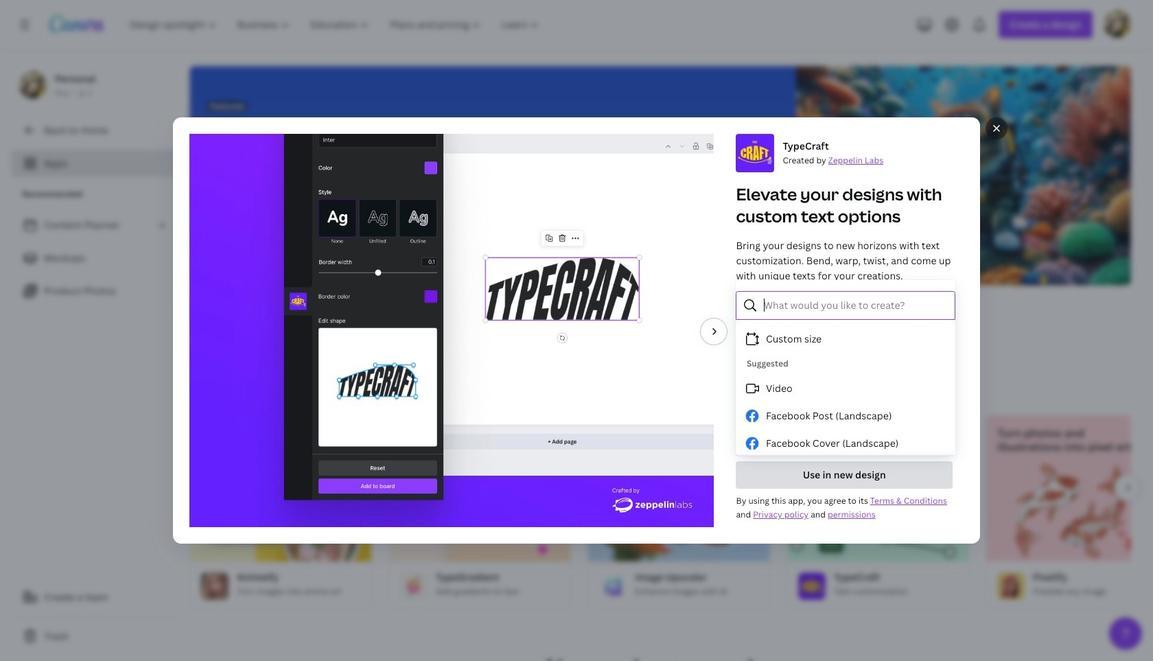 Task type: describe. For each thing, give the bounding box(es) containing it.
1 vertical spatial image upscaler image
[[599, 573, 627, 600]]

an image with a cursor next to a text box containing the prompt "a cat going scuba diving" to generate an image. the generated image of a cat doing scuba diving is behind the text box. image
[[741, 66, 1132, 286]]

0 vertical spatial typegradient image
[[389, 465, 571, 562]]

0 vertical spatial pixelify image
[[987, 465, 1154, 562]]

Input field to search for apps search field
[[217, 297, 428, 323]]

What would you like to create? search field
[[764, 293, 946, 319]]

top level navigation element
[[121, 11, 552, 38]]

typecraft image
[[788, 465, 969, 562]]



Task type: locate. For each thing, give the bounding box(es) containing it.
list
[[11, 211, 179, 305]]

typegradient image
[[389, 465, 571, 562], [400, 573, 428, 600]]

image upscaler image
[[588, 465, 770, 562], [599, 573, 627, 600]]

1 vertical spatial pixelify image
[[998, 573, 1025, 600]]

0 vertical spatial image upscaler image
[[588, 465, 770, 562]]

typecraft image
[[799, 573, 826, 600]]

animeify image
[[201, 573, 229, 600]]

animeify image
[[190, 465, 371, 562]]

pixelify image
[[987, 465, 1154, 562], [998, 573, 1025, 600]]

1 vertical spatial typegradient image
[[400, 573, 428, 600]]



Task type: vqa. For each thing, say whether or not it's contained in the screenshot.
the Search term: search box at top
no



